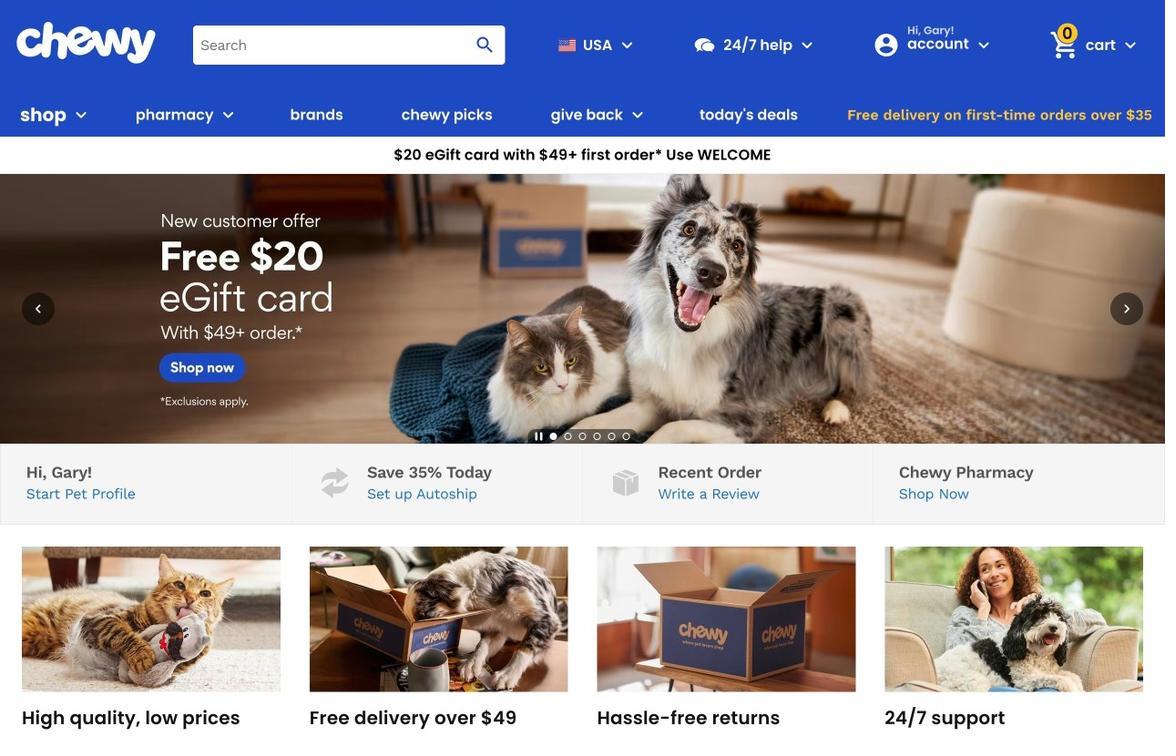 Task type: describe. For each thing, give the bounding box(es) containing it.
Product search field
[[193, 25, 505, 64]]

account menu image
[[973, 34, 995, 56]]

site banner
[[0, 0, 1166, 174]]

Search text field
[[193, 25, 505, 64]]

help menu image
[[797, 34, 819, 56]]

chewy home image
[[15, 22, 157, 64]]

menu image
[[617, 34, 638, 56]]

menu image
[[70, 104, 92, 126]]

submit search image
[[474, 34, 496, 56]]

chewy support image
[[693, 33, 717, 57]]

stop automatic slide show image
[[532, 429, 547, 444]]

new customer offer. free $20 egift card with $49+ order* shop now. image
[[0, 174, 1166, 444]]



Task type: vqa. For each thing, say whether or not it's contained in the screenshot.
the left Football
no



Task type: locate. For each thing, give the bounding box(es) containing it.
/ image
[[317, 465, 353, 501]]

cart menu image
[[1120, 34, 1142, 56]]

/ image
[[608, 465, 644, 501]]

give back menu image
[[627, 104, 649, 126]]

items image
[[1049, 29, 1081, 61]]

pharmacy menu image
[[217, 104, 239, 126]]

choose slide to display. group
[[547, 429, 634, 444]]



